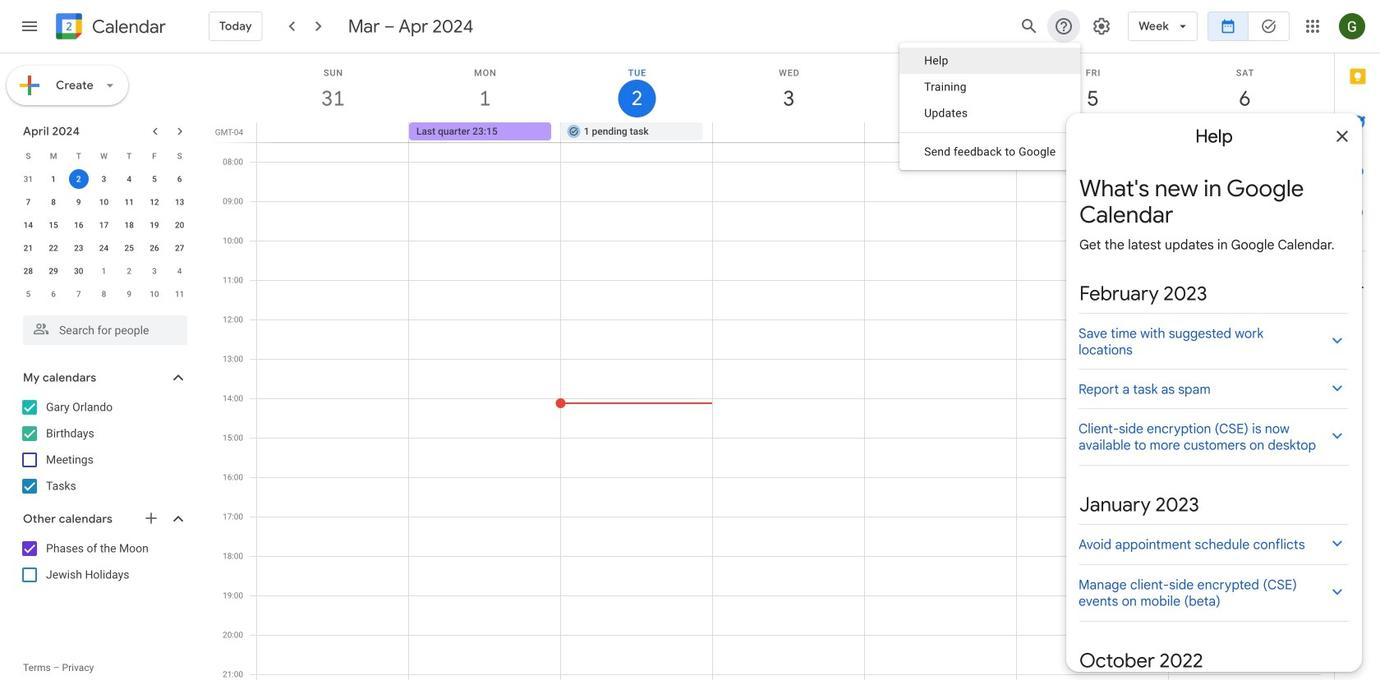 Task type: describe. For each thing, give the bounding box(es) containing it.
may 5 element
[[18, 284, 38, 304]]

training menu item
[[900, 74, 1081, 100]]

support image
[[1055, 16, 1074, 36]]

11 element
[[119, 192, 139, 212]]

21 element
[[18, 238, 38, 258]]

4 element
[[119, 169, 139, 189]]

30 element
[[69, 261, 89, 281]]

may 7 element
[[69, 284, 89, 304]]

add other calendars image
[[143, 510, 159, 527]]

8 element
[[44, 192, 63, 212]]

7 element
[[18, 192, 38, 212]]

19 element
[[145, 215, 164, 235]]

16 element
[[69, 215, 89, 235]]

send feedback to google menu item
[[900, 139, 1081, 165]]

24 element
[[94, 238, 114, 258]]

calendar element
[[53, 10, 166, 46]]

26 element
[[145, 238, 164, 258]]

main drawer image
[[20, 16, 39, 36]]

may 10 element
[[145, 284, 164, 304]]

10 element
[[94, 192, 114, 212]]

settings menu image
[[1092, 16, 1112, 36]]

may 6 element
[[44, 284, 63, 304]]

1 element
[[44, 169, 63, 189]]

25 element
[[119, 238, 139, 258]]

28 element
[[18, 261, 38, 281]]



Task type: vqa. For each thing, say whether or not it's contained in the screenshot.
May 8 'ELEMENT'
yes



Task type: locate. For each thing, give the bounding box(es) containing it.
may 2 element
[[119, 261, 139, 281]]

april 2024 grid
[[16, 145, 192, 306]]

27 element
[[170, 238, 190, 258]]

heading
[[89, 17, 166, 37]]

18 element
[[119, 215, 139, 235]]

29 element
[[44, 261, 63, 281]]

14 element
[[18, 215, 38, 235]]

updates menu item
[[900, 100, 1081, 127]]

march 31 element
[[18, 169, 38, 189]]

menu
[[900, 43, 1081, 170]]

cell
[[257, 122, 409, 142], [713, 122, 865, 142], [865, 122, 1017, 142], [1017, 122, 1169, 142], [1169, 122, 1321, 142], [66, 168, 91, 191]]

my calendars list
[[3, 394, 204, 500]]

22 element
[[44, 238, 63, 258]]

12 element
[[145, 192, 164, 212]]

may 11 element
[[170, 284, 190, 304]]

6 element
[[170, 169, 190, 189]]

heading inside calendar element
[[89, 17, 166, 37]]

row
[[250, 122, 1335, 142], [16, 145, 192, 168], [16, 168, 192, 191], [16, 191, 192, 214], [16, 214, 192, 237], [16, 237, 192, 260], [16, 260, 192, 283], [16, 283, 192, 306]]

grid
[[210, 53, 1335, 680]]

Search for people text field
[[33, 316, 178, 345]]

17 element
[[94, 215, 114, 235]]

may 4 element
[[170, 261, 190, 281]]

None search field
[[0, 309, 204, 345]]

20 element
[[170, 215, 190, 235]]

5 element
[[145, 169, 164, 189]]

cell inside april 2024 grid
[[66, 168, 91, 191]]

15 element
[[44, 215, 63, 235]]

may 8 element
[[94, 284, 114, 304]]

3 element
[[94, 169, 114, 189]]

help menu item
[[900, 48, 1081, 74]]

row group
[[16, 168, 192, 306]]

may 1 element
[[94, 261, 114, 281]]

other calendars list
[[3, 536, 204, 588]]

may 3 element
[[145, 261, 164, 281]]

tab list
[[1336, 53, 1381, 634]]

23 element
[[69, 238, 89, 258]]

2, today element
[[69, 169, 89, 189]]

9 element
[[69, 192, 89, 212]]

may 9 element
[[119, 284, 139, 304]]

13 element
[[170, 192, 190, 212]]



